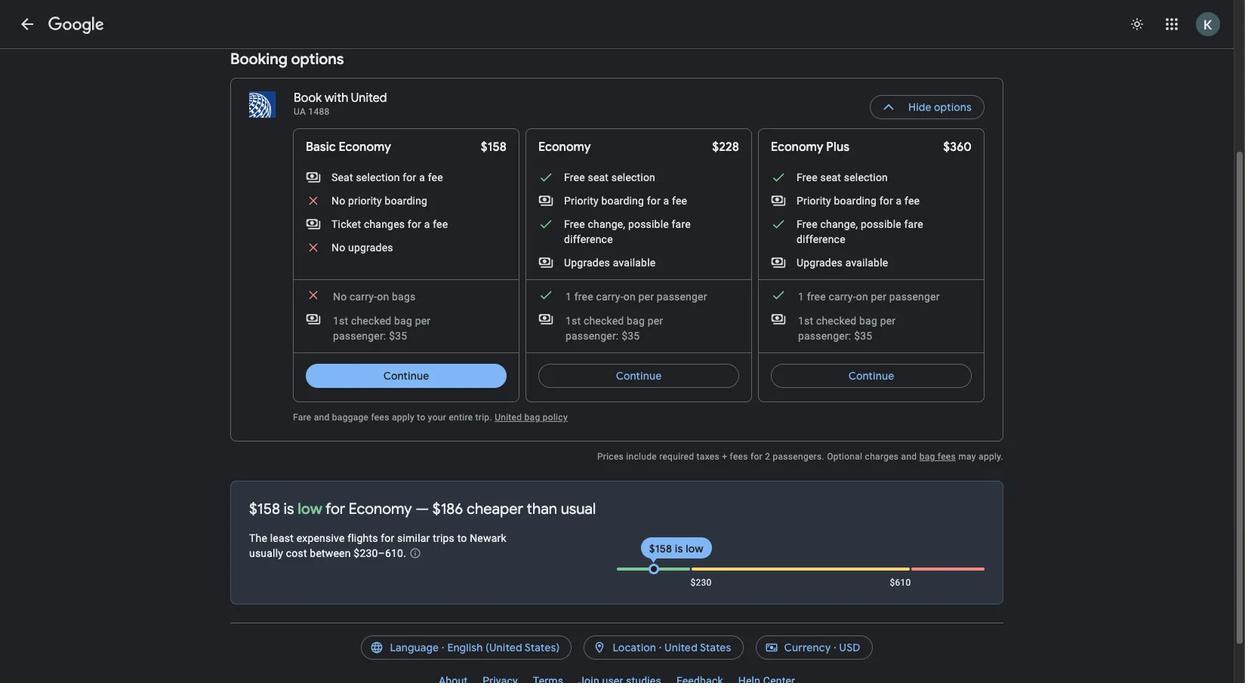 Task type: describe. For each thing, give the bounding box(es) containing it.
no for no priority boarding
[[332, 195, 346, 207]]

2
[[766, 452, 771, 462]]

difference for economy plus
[[797, 233, 846, 246]]

boarding for economy plus
[[835, 195, 877, 207]]

usually
[[249, 548, 283, 560]]

checked for economy plus
[[817, 315, 857, 327]]

1 horizontal spatial and
[[902, 452, 918, 462]]

book with united ua 1488
[[294, 91, 387, 117]]

upgrades
[[348, 242, 393, 254]]

upgrades available for economy
[[564, 257, 656, 269]]

plus
[[827, 140, 850, 155]]

1 boarding from the left
[[385, 195, 428, 207]]

checked for basic economy
[[351, 315, 392, 327]]

economy plus
[[771, 140, 850, 155]]

changes
[[364, 218, 405, 230]]

united states
[[665, 641, 732, 655]]

fare and baggage fees apply to your entire trip. united bag policy
[[293, 413, 568, 423]]

1st checked bag per passenger: for economy
[[799, 315, 896, 342]]

baggage
[[332, 413, 369, 423]]

continue button for economy
[[539, 358, 740, 394]]

—
[[416, 500, 429, 519]]

taxes
[[697, 452, 720, 462]]

go back image
[[18, 15, 36, 33]]

free for economy plus
[[807, 291, 826, 303]]

ticket changes for a fee
[[332, 218, 448, 230]]

1 for economy
[[566, 291, 572, 303]]

booking options
[[230, 50, 344, 69]]

$228
[[713, 140, 740, 155]]

carry- for economy plus
[[829, 291, 857, 303]]

required
[[660, 452, 695, 462]]

$35 for basic
[[389, 330, 407, 342]]

fare for $228
[[672, 218, 691, 230]]

1488
[[309, 107, 330, 117]]

upgrades for economy plus
[[797, 257, 843, 269]]

checked for economy
[[584, 315, 624, 327]]

$35 for economy
[[855, 330, 873, 342]]

hide options
[[909, 100, 972, 114]]

continue for economy plus
[[849, 369, 895, 383]]

bag fees button
[[920, 452, 957, 462]]

1 selection from the left
[[356, 172, 400, 184]]

trip.
[[476, 413, 493, 423]]

free change, possible fare difference for economy
[[564, 218, 691, 246]]

$158 is low
[[650, 542, 704, 556]]

united bag policy link
[[495, 413, 568, 423]]

1 continue button from the left
[[306, 358, 507, 394]]

2 horizontal spatial united
[[665, 641, 698, 655]]

ticket
[[332, 218, 361, 230]]

cheaper
[[467, 500, 524, 519]]

ua
[[294, 107, 306, 117]]

1 continue from the left
[[384, 369, 429, 383]]

states)
[[525, 641, 560, 655]]

include
[[627, 452, 657, 462]]

trips
[[433, 533, 455, 545]]

currency
[[785, 641, 832, 655]]

on for economy plus
[[857, 291, 869, 303]]

change appearance image
[[1120, 6, 1156, 42]]

expensive
[[297, 533, 345, 545]]

free seat selection for economy plus
[[797, 172, 889, 184]]

english (united states)
[[448, 641, 560, 655]]

location
[[613, 641, 657, 655]]

priority boarding for a fee for economy plus
[[797, 195, 920, 207]]

no priority boarding
[[332, 195, 428, 207]]

Flight number UA 1488 text field
[[294, 107, 330, 117]]

on for economy
[[624, 291, 636, 303]]

(united
[[486, 641, 523, 655]]

may
[[959, 452, 977, 462]]

per for economy plus
[[881, 315, 896, 327]]

the least expensive flights for similar trips to newark usually cost between $230–610.
[[249, 533, 507, 560]]

boarding for economy
[[602, 195, 645, 207]]

continue button for economy plus
[[771, 358, 972, 394]]

+
[[722, 452, 728, 462]]

free change, possible fare difference for economy plus
[[797, 218, 924, 246]]

bag for economy plus
[[860, 315, 878, 327]]

hide options button
[[870, 89, 985, 125]]

carry- for economy
[[596, 291, 624, 303]]

2 1st checked bag per passenger: from the left
[[566, 315, 664, 342]]

similar
[[397, 533, 430, 545]]

usd
[[840, 641, 861, 655]]

upgrades for economy
[[564, 257, 610, 269]]

states
[[700, 641, 732, 655]]

to inside the least expensive flights for similar trips to newark usually cost between $230–610.
[[458, 533, 467, 545]]

1st checked bag per passenger: for basic
[[333, 315, 431, 342]]

$158 for $158
[[481, 140, 507, 155]]

your
[[428, 413, 447, 423]]

booking
[[230, 50, 288, 69]]

$158 is low for economy — $186 cheaper than usual
[[249, 500, 596, 519]]

is for $158 is low for economy — $186 cheaper than usual
[[284, 500, 294, 519]]

flights
[[348, 533, 378, 545]]

0 horizontal spatial fees
[[371, 413, 390, 423]]

$360
[[944, 140, 972, 155]]

free for economy
[[575, 291, 594, 303]]

passenger for $228
[[657, 291, 708, 303]]

$186
[[433, 500, 463, 519]]

united inside book with united ua 1488
[[351, 91, 387, 106]]

basic economy
[[306, 140, 391, 155]]

options for hide options
[[935, 100, 972, 114]]

fare for $360
[[905, 218, 924, 230]]

prices
[[598, 452, 624, 462]]

priority for economy plus
[[797, 195, 832, 207]]

1st for economy
[[566, 315, 581, 327]]

hide
[[909, 100, 932, 114]]

selection for economy plus
[[844, 172, 889, 184]]

2 passenger: from the left
[[566, 330, 619, 342]]

1 vertical spatial united
[[495, 413, 522, 423]]

no upgrades
[[332, 242, 393, 254]]

the
[[249, 533, 268, 545]]

seat for economy plus
[[821, 172, 842, 184]]

low for $158 is low for economy — $186 cheaper than usual
[[298, 500, 322, 519]]



Task type: vqa. For each thing, say whether or not it's contained in the screenshot.
the right the fees
yes



Task type: locate. For each thing, give the bounding box(es) containing it.
0 vertical spatial is
[[284, 500, 294, 519]]

1 for economy plus
[[799, 291, 805, 303]]

1 free seat selection from the left
[[564, 172, 656, 184]]

first checked bag costs 35 us dollars per passenger element
[[306, 312, 483, 344], [539, 312, 715, 344], [771, 312, 948, 344]]

3 passenger: from the left
[[799, 330, 852, 342]]

1 horizontal spatial is
[[675, 542, 684, 556]]

2 horizontal spatial continue button
[[771, 358, 972, 394]]

to right trips
[[458, 533, 467, 545]]

1 horizontal spatial free change, possible fare difference
[[797, 218, 924, 246]]

english
[[448, 641, 483, 655]]

learn more about price insights image
[[409, 548, 421, 560]]

1 horizontal spatial difference
[[797, 233, 846, 246]]

low up expensive
[[298, 500, 322, 519]]

is
[[284, 500, 294, 519], [675, 542, 684, 556]]

$158 for $158 is low for economy — $186 cheaper than usual
[[249, 500, 280, 519]]

a
[[419, 172, 425, 184], [664, 195, 670, 207], [897, 195, 902, 207], [424, 218, 430, 230]]

1 horizontal spatial $35
[[622, 330, 640, 342]]

$230–610.
[[354, 548, 406, 560]]

3 continue button from the left
[[771, 358, 972, 394]]

1 horizontal spatial fees
[[730, 452, 749, 462]]

2 seat from the left
[[821, 172, 842, 184]]

1 change, from the left
[[588, 218, 626, 230]]

free change, possible fare difference
[[564, 218, 691, 246], [797, 218, 924, 246]]

1 on from the left
[[377, 291, 389, 303]]

0 horizontal spatial priority boarding for a fee
[[564, 195, 688, 207]]

1 horizontal spatial checked
[[584, 315, 624, 327]]

continue
[[384, 369, 429, 383], [616, 369, 662, 383], [849, 369, 895, 383]]

carry-
[[350, 291, 377, 303], [596, 291, 624, 303], [829, 291, 857, 303]]

prices include required taxes + fees for 2 passengers. optional charges and bag fees may apply.
[[598, 452, 1004, 462]]

1 horizontal spatial change,
[[821, 218, 859, 230]]

1 difference from the left
[[564, 233, 613, 246]]

between
[[310, 548, 351, 560]]

charges
[[866, 452, 899, 462]]

passenger for $360
[[890, 291, 940, 303]]

2 vertical spatial no
[[333, 291, 347, 303]]

2 horizontal spatial continue
[[849, 369, 895, 383]]

$35
[[389, 330, 407, 342], [622, 330, 640, 342], [855, 330, 873, 342]]

united
[[351, 91, 387, 106], [495, 413, 522, 423], [665, 641, 698, 655]]

$230
[[691, 578, 712, 589]]

2 horizontal spatial first checked bag costs 35 us dollars per passenger element
[[771, 312, 948, 344]]

0 horizontal spatial priority
[[564, 195, 599, 207]]

available for economy
[[613, 257, 656, 269]]

2 upgrades from the left
[[797, 257, 843, 269]]

fees left apply
[[371, 413, 390, 423]]

free seat selection for economy
[[564, 172, 656, 184]]

1st checked bag per passenger:
[[333, 315, 431, 342], [566, 315, 664, 342], [799, 315, 896, 342]]

no down ticket
[[332, 242, 346, 254]]

1 free carry-on per passenger
[[566, 291, 708, 303], [799, 291, 940, 303]]

1 horizontal spatial 1st checked bag per passenger:
[[566, 315, 664, 342]]

3 checked from the left
[[817, 315, 857, 327]]

free seat selection
[[564, 172, 656, 184], [797, 172, 889, 184]]

economy
[[339, 140, 391, 155], [539, 140, 591, 155], [771, 140, 824, 155], [349, 500, 412, 519]]

1 horizontal spatial seat
[[821, 172, 842, 184]]

passenger: for basic
[[333, 330, 386, 342]]

1st for economy plus
[[799, 315, 814, 327]]

2 fare from the left
[[905, 218, 924, 230]]

1 horizontal spatial first checked bag costs 35 us dollars per passenger element
[[539, 312, 715, 344]]

seat for economy
[[588, 172, 609, 184]]

0 horizontal spatial first checked bag costs 35 us dollars per passenger element
[[306, 312, 483, 344]]

3 1st from the left
[[799, 315, 814, 327]]

possible for economy
[[629, 218, 669, 230]]

1 horizontal spatial selection
[[612, 172, 656, 184]]

apply.
[[979, 452, 1004, 462]]

0 horizontal spatial on
[[377, 291, 389, 303]]

1 1 from the left
[[566, 291, 572, 303]]

1 horizontal spatial 1 free carry-on per passenger
[[799, 291, 940, 303]]

2 horizontal spatial 1st checked bag per passenger:
[[799, 315, 896, 342]]

0 horizontal spatial $158
[[249, 500, 280, 519]]

3 1st checked bag per passenger: from the left
[[799, 315, 896, 342]]

passenger:
[[333, 330, 386, 342], [566, 330, 619, 342], [799, 330, 852, 342]]

0 horizontal spatial checked
[[351, 315, 392, 327]]

fare
[[672, 218, 691, 230], [905, 218, 924, 230]]

2 possible from the left
[[861, 218, 902, 230]]

priority
[[348, 195, 382, 207]]

1 vertical spatial to
[[458, 533, 467, 545]]

passenger: for economy
[[799, 330, 852, 342]]

2 free change, possible fare difference from the left
[[797, 218, 924, 246]]

no down no upgrades
[[333, 291, 347, 303]]

1 horizontal spatial passenger
[[890, 291, 940, 303]]

1 horizontal spatial continue
[[616, 369, 662, 383]]

1 first checked bag costs 35 us dollars per passenger element from the left
[[306, 312, 483, 344]]

to left your
[[417, 413, 426, 423]]

2 available from the left
[[846, 257, 889, 269]]

options inside hide options dropdown button
[[935, 100, 972, 114]]

checked
[[351, 315, 392, 327], [584, 315, 624, 327], [817, 315, 857, 327]]

2 checked from the left
[[584, 315, 624, 327]]

0 horizontal spatial $35
[[389, 330, 407, 342]]

change, for economy
[[588, 218, 626, 230]]

no for no upgrades
[[332, 242, 346, 254]]

1 free change, possible fare difference from the left
[[564, 218, 691, 246]]

1 vertical spatial is
[[675, 542, 684, 556]]

2 horizontal spatial 1st
[[799, 315, 814, 327]]

0 horizontal spatial free seat selection
[[564, 172, 656, 184]]

2 free seat selection from the left
[[797, 172, 889, 184]]

0 vertical spatial no
[[332, 195, 346, 207]]

0 horizontal spatial available
[[613, 257, 656, 269]]

3 carry- from the left
[[829, 291, 857, 303]]

to
[[417, 413, 426, 423], [458, 533, 467, 545]]

low for $158 is low
[[686, 542, 704, 556]]

continue for economy
[[616, 369, 662, 383]]

options right hide
[[935, 100, 972, 114]]

2 vertical spatial united
[[665, 641, 698, 655]]

1 1 free carry-on per passenger from the left
[[566, 291, 708, 303]]

0 horizontal spatial upgrades
[[564, 257, 610, 269]]

options up book on the left top
[[291, 50, 344, 69]]

bags
[[392, 291, 416, 303]]

selection
[[356, 172, 400, 184], [612, 172, 656, 184], [844, 172, 889, 184]]

1 horizontal spatial low
[[686, 542, 704, 556]]

change, for economy plus
[[821, 218, 859, 230]]

1st for basic economy
[[333, 315, 349, 327]]

change,
[[588, 218, 626, 230], [821, 218, 859, 230]]

available for economy plus
[[846, 257, 889, 269]]

united right with
[[351, 91, 387, 106]]

priority for economy
[[564, 195, 599, 207]]

1 1st from the left
[[333, 315, 349, 327]]

1 passenger from the left
[[657, 291, 708, 303]]

passenger
[[657, 291, 708, 303], [890, 291, 940, 303]]

2 priority from the left
[[797, 195, 832, 207]]

2 horizontal spatial checked
[[817, 315, 857, 327]]

0 vertical spatial to
[[417, 413, 426, 423]]

united left states
[[665, 641, 698, 655]]

basic
[[306, 140, 336, 155]]

0 horizontal spatial is
[[284, 500, 294, 519]]

1 horizontal spatial fare
[[905, 218, 924, 230]]

0 horizontal spatial seat
[[588, 172, 609, 184]]

per for basic economy
[[415, 315, 431, 327]]

2 change, from the left
[[821, 218, 859, 230]]

2 horizontal spatial on
[[857, 291, 869, 303]]

0 horizontal spatial 1st
[[333, 315, 349, 327]]

3 boarding from the left
[[835, 195, 877, 207]]

1 possible from the left
[[629, 218, 669, 230]]

0 horizontal spatial 1
[[566, 291, 572, 303]]

available
[[613, 257, 656, 269], [846, 257, 889, 269]]

no
[[332, 195, 346, 207], [332, 242, 346, 254], [333, 291, 347, 303]]

apply
[[392, 413, 415, 423]]

2 passenger from the left
[[890, 291, 940, 303]]

no carry-on bags
[[333, 291, 416, 303]]

1 horizontal spatial priority boarding for a fee
[[797, 195, 920, 207]]

2 horizontal spatial boarding
[[835, 195, 877, 207]]

0 horizontal spatial free change, possible fare difference
[[564, 218, 691, 246]]

2 1 from the left
[[799, 291, 805, 303]]

free
[[564, 172, 585, 184], [797, 172, 818, 184], [564, 218, 585, 230], [797, 218, 818, 230]]

priority boarding for a fee
[[564, 195, 688, 207], [797, 195, 920, 207]]

1 vertical spatial and
[[902, 452, 918, 462]]

language
[[390, 641, 439, 655]]

upgrades
[[564, 257, 610, 269], [797, 257, 843, 269]]

2 horizontal spatial passenger:
[[799, 330, 852, 342]]

bag
[[394, 315, 412, 327], [627, 315, 645, 327], [860, 315, 878, 327], [525, 413, 541, 423], [920, 452, 936, 462]]

possible for economy plus
[[861, 218, 902, 230]]

1 vertical spatial options
[[935, 100, 972, 114]]

0 horizontal spatial difference
[[564, 233, 613, 246]]

2 horizontal spatial selection
[[844, 172, 889, 184]]

cost
[[286, 548, 307, 560]]

1 horizontal spatial priority
[[797, 195, 832, 207]]

1 upgrades available from the left
[[564, 257, 656, 269]]

0 horizontal spatial selection
[[356, 172, 400, 184]]

difference for economy
[[564, 233, 613, 246]]

1 passenger: from the left
[[333, 330, 386, 342]]

usual
[[561, 500, 596, 519]]

3 on from the left
[[857, 291, 869, 303]]

2 carry- from the left
[[596, 291, 624, 303]]

priority boarding for a fee for economy
[[564, 195, 688, 207]]

2 continue button from the left
[[539, 358, 740, 394]]

no down seat
[[332, 195, 346, 207]]

1 horizontal spatial 1
[[799, 291, 805, 303]]

per for economy
[[648, 315, 664, 327]]

least
[[270, 533, 294, 545]]

1 seat from the left
[[588, 172, 609, 184]]

first checked bag costs 35 us dollars per passenger element for basic
[[306, 312, 483, 344]]

1 carry- from the left
[[350, 291, 377, 303]]

0 horizontal spatial boarding
[[385, 195, 428, 207]]

entire
[[449, 413, 473, 423]]

low
[[298, 500, 322, 519], [686, 542, 704, 556]]

2 selection from the left
[[612, 172, 656, 184]]

2 upgrades available from the left
[[797, 257, 889, 269]]

3 $35 from the left
[[855, 330, 873, 342]]

2 $35 from the left
[[622, 330, 640, 342]]

0 horizontal spatial passenger:
[[333, 330, 386, 342]]

0 horizontal spatial carry-
[[350, 291, 377, 303]]

1 horizontal spatial on
[[624, 291, 636, 303]]

seat
[[588, 172, 609, 184], [821, 172, 842, 184]]

1 horizontal spatial possible
[[861, 218, 902, 230]]

2 horizontal spatial fees
[[938, 452, 957, 462]]

1 vertical spatial low
[[686, 542, 704, 556]]

newark
[[470, 533, 507, 545]]

2 on from the left
[[624, 291, 636, 303]]

bag for basic economy
[[394, 315, 412, 327]]

2 1st from the left
[[566, 315, 581, 327]]

seat
[[332, 172, 353, 184]]

low up $230
[[686, 542, 704, 556]]

1 horizontal spatial upgrades available
[[797, 257, 889, 269]]

1 free from the left
[[575, 291, 594, 303]]

1 horizontal spatial united
[[495, 413, 522, 423]]

1 horizontal spatial passenger:
[[566, 330, 619, 342]]

1 1st checked bag per passenger: from the left
[[333, 315, 431, 342]]

on
[[377, 291, 389, 303], [624, 291, 636, 303], [857, 291, 869, 303]]

2 priority boarding for a fee from the left
[[797, 195, 920, 207]]

1 vertical spatial no
[[332, 242, 346, 254]]

and right fare
[[314, 413, 330, 423]]

per
[[639, 291, 654, 303], [871, 291, 887, 303], [415, 315, 431, 327], [648, 315, 664, 327], [881, 315, 896, 327]]

1st
[[333, 315, 349, 327], [566, 315, 581, 327], [799, 315, 814, 327]]

1 checked from the left
[[351, 315, 392, 327]]

for
[[403, 172, 417, 184], [647, 195, 661, 207], [880, 195, 894, 207], [408, 218, 422, 230], [751, 452, 763, 462], [326, 500, 345, 519], [381, 533, 395, 545]]

2 horizontal spatial $158
[[650, 542, 673, 556]]

fees right +
[[730, 452, 749, 462]]

0 horizontal spatial united
[[351, 91, 387, 106]]

1 priority from the left
[[564, 195, 599, 207]]

0 horizontal spatial options
[[291, 50, 344, 69]]

1 horizontal spatial to
[[458, 533, 467, 545]]

0 horizontal spatial 1st checked bag per passenger:
[[333, 315, 431, 342]]

1 horizontal spatial available
[[846, 257, 889, 269]]

0 horizontal spatial continue button
[[306, 358, 507, 394]]

$610
[[890, 578, 912, 589]]

1 horizontal spatial carry-
[[596, 291, 624, 303]]

0 horizontal spatial passenger
[[657, 291, 708, 303]]

0 horizontal spatial continue
[[384, 369, 429, 383]]

0 horizontal spatial to
[[417, 413, 426, 423]]

0 vertical spatial and
[[314, 413, 330, 423]]

optional
[[827, 452, 863, 462]]

is for $158 is low
[[675, 542, 684, 556]]

1 $35 from the left
[[389, 330, 407, 342]]

0 vertical spatial options
[[291, 50, 344, 69]]

2 continue from the left
[[616, 369, 662, 383]]

policy
[[543, 413, 568, 423]]

0 vertical spatial low
[[298, 500, 322, 519]]

passengers.
[[773, 452, 825, 462]]

1 priority boarding for a fee from the left
[[564, 195, 688, 207]]

options for booking options
[[291, 50, 344, 69]]

1 available from the left
[[613, 257, 656, 269]]

0 horizontal spatial possible
[[629, 218, 669, 230]]

for inside the least expensive flights for similar trips to newark usually cost between $230–610.
[[381, 533, 395, 545]]

1 horizontal spatial options
[[935, 100, 972, 114]]

fee
[[428, 172, 443, 184], [672, 195, 688, 207], [905, 195, 920, 207], [433, 218, 448, 230]]

1 horizontal spatial free
[[807, 291, 826, 303]]

3 continue from the left
[[849, 369, 895, 383]]

2 difference from the left
[[797, 233, 846, 246]]

0 vertical spatial $158
[[481, 140, 507, 155]]

2 horizontal spatial carry-
[[829, 291, 857, 303]]

0 horizontal spatial 1 free carry-on per passenger
[[566, 291, 708, 303]]

3 first checked bag costs 35 us dollars per passenger element from the left
[[771, 312, 948, 344]]

2 boarding from the left
[[602, 195, 645, 207]]

0 horizontal spatial low
[[298, 500, 322, 519]]

0 horizontal spatial upgrades available
[[564, 257, 656, 269]]

2 horizontal spatial $35
[[855, 330, 873, 342]]

boarding
[[385, 195, 428, 207], [602, 195, 645, 207], [835, 195, 877, 207]]

fare
[[293, 413, 312, 423]]

united right trip. at the left of the page
[[495, 413, 522, 423]]

1 free carry-on per passenger for economy
[[566, 291, 708, 303]]

and
[[314, 413, 330, 423], [902, 452, 918, 462]]

and right charges
[[902, 452, 918, 462]]

book
[[294, 91, 322, 106]]

possible
[[629, 218, 669, 230], [861, 218, 902, 230]]

2 1 free carry-on per passenger from the left
[[799, 291, 940, 303]]

no for no carry-on bags
[[333, 291, 347, 303]]

difference
[[564, 233, 613, 246], [797, 233, 846, 246]]

2 first checked bag costs 35 us dollars per passenger element from the left
[[539, 312, 715, 344]]

1 free carry-on per passenger for economy plus
[[799, 291, 940, 303]]

1 horizontal spatial upgrades
[[797, 257, 843, 269]]

priority
[[564, 195, 599, 207], [797, 195, 832, 207]]

3 selection from the left
[[844, 172, 889, 184]]

selection for economy
[[612, 172, 656, 184]]

2 free from the left
[[807, 291, 826, 303]]

seat selection for a fee
[[332, 172, 443, 184]]

2 vertical spatial $158
[[650, 542, 673, 556]]

0 horizontal spatial and
[[314, 413, 330, 423]]

first checked bag costs 35 us dollars per passenger element for economy
[[771, 312, 948, 344]]

with
[[325, 91, 349, 106]]

$158 for $158 is low
[[650, 542, 673, 556]]

1 horizontal spatial 1st
[[566, 315, 581, 327]]

$158
[[481, 140, 507, 155], [249, 500, 280, 519], [650, 542, 673, 556]]

0 horizontal spatial change,
[[588, 218, 626, 230]]

upgrades available for economy plus
[[797, 257, 889, 269]]

0 horizontal spatial free
[[575, 291, 594, 303]]

bag for economy
[[627, 315, 645, 327]]

1 upgrades from the left
[[564, 257, 610, 269]]

1 fare from the left
[[672, 218, 691, 230]]

0 horizontal spatial fare
[[672, 218, 691, 230]]

than
[[527, 500, 558, 519]]

fees left may
[[938, 452, 957, 462]]

1 vertical spatial $158
[[249, 500, 280, 519]]



